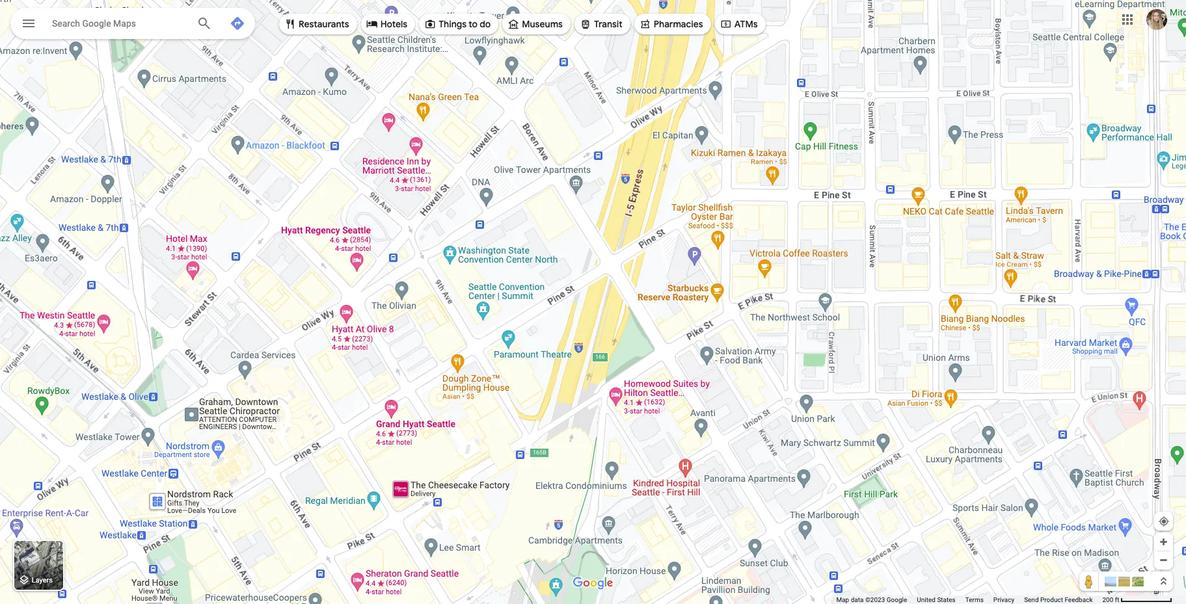 Task type: vqa. For each thing, say whether or not it's contained in the screenshot.
search box inside Google Maps element
yes



Task type: describe. For each thing, give the bounding box(es) containing it.
maps
[[113, 18, 136, 29]]

museums
[[522, 18, 563, 30]]

google maps element
[[0, 0, 1187, 605]]

search google maps
[[52, 18, 136, 29]]


[[366, 17, 378, 31]]

send product feedback button
[[1025, 596, 1093, 605]]

 museums
[[508, 17, 563, 31]]

200 ft button
[[1103, 597, 1173, 604]]

things
[[439, 18, 467, 30]]

show your location image
[[1159, 516, 1170, 528]]

 pharmacies
[[640, 17, 703, 31]]

do
[[480, 18, 491, 30]]


[[21, 14, 36, 33]]

search
[[52, 18, 80, 29]]

ft
[[1116, 597, 1120, 604]]

200 ft
[[1103, 597, 1120, 604]]

 atms
[[720, 17, 758, 31]]

restaurants
[[299, 18, 349, 30]]

1 horizontal spatial google
[[887, 597, 908, 604]]


[[424, 17, 436, 31]]

terms button
[[966, 596, 984, 605]]

 hotels
[[366, 17, 408, 31]]

 transit
[[580, 17, 623, 31]]


[[640, 17, 651, 31]]

search google maps field inside search box
[[52, 15, 186, 31]]


[[508, 17, 520, 31]]

data
[[851, 597, 864, 604]]

200
[[1103, 597, 1114, 604]]

search google maps field containing search google maps
[[10, 8, 255, 39]]

 button
[[10, 8, 47, 42]]

send product feedback
[[1025, 597, 1093, 604]]

map
[[837, 597, 850, 604]]

to
[[469, 18, 478, 30]]


[[284, 17, 296, 31]]

privacy
[[994, 597, 1015, 604]]

united states
[[917, 597, 956, 604]]



Task type: locate. For each thing, give the bounding box(es) containing it.
 restaurants
[[284, 17, 349, 31]]

 things to do
[[424, 17, 491, 31]]

feedback
[[1065, 597, 1093, 604]]

google inside search google maps field
[[82, 18, 111, 29]]

states
[[938, 597, 956, 604]]

product
[[1041, 597, 1064, 604]]

footer containing map data ©2023 google
[[837, 596, 1103, 605]]

google left maps
[[82, 18, 111, 29]]

atms
[[735, 18, 758, 30]]

footer
[[837, 596, 1103, 605]]

none search field inside 'google maps' element
[[10, 8, 255, 42]]

send
[[1025, 597, 1039, 604]]

hotels
[[381, 18, 408, 30]]

google account: michelle dermenjian  
(michelle.dermenjian@adept.ai) image
[[1147, 9, 1168, 30]]

map data ©2023 google
[[837, 597, 908, 604]]

google right '©2023'
[[887, 597, 908, 604]]

none search field containing 
[[10, 8, 255, 42]]

zoom out image
[[1159, 556, 1169, 566]]

united states button
[[917, 596, 956, 605]]

united
[[917, 597, 936, 604]]

©2023
[[866, 597, 885, 604]]


[[720, 17, 732, 31]]

None search field
[[10, 8, 255, 42]]

transit
[[594, 18, 623, 30]]

Search Google Maps field
[[10, 8, 255, 39], [52, 15, 186, 31]]

pharmacies
[[654, 18, 703, 30]]

terms
[[966, 597, 984, 604]]

footer inside 'google maps' element
[[837, 596, 1103, 605]]

google
[[82, 18, 111, 29], [887, 597, 908, 604]]

show street view coverage image
[[1080, 572, 1099, 592]]

privacy button
[[994, 596, 1015, 605]]

zoom in image
[[1159, 538, 1169, 547]]

0 horizontal spatial google
[[82, 18, 111, 29]]


[[580, 17, 592, 31]]

layers
[[32, 577, 53, 585]]

1 vertical spatial google
[[887, 597, 908, 604]]

0 vertical spatial google
[[82, 18, 111, 29]]



